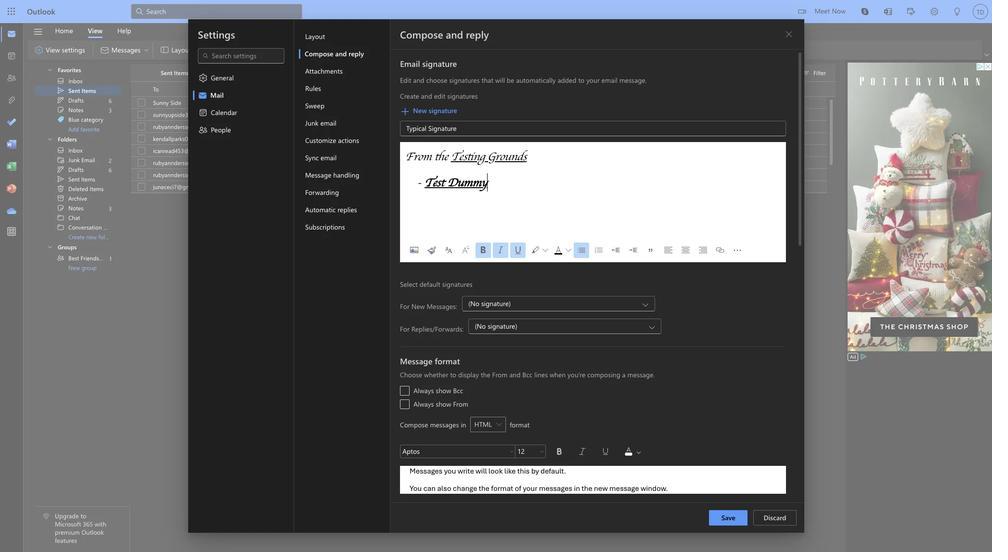 Task type: locate. For each thing, give the bounding box(es) containing it.
dialog
[[0, 0, 993, 553]]

0 vertical spatial always
[[414, 386, 434, 396]]

3 rubyanndersson@gmail.com from the top
[[153, 171, 226, 179]]

 inside  sent items  deleted items  archive
[[57, 175, 65, 183]]

annual
[[570, 183, 587, 191]]

reply inside tab panel
[[466, 27, 489, 41]]

upgrade to microsoft 365 with premium outlook features
[[55, 512, 106, 545]]

sent up deleted
[[68, 175, 80, 183]]

 folders
[[47, 135, 77, 143]]

the down messages you write will look like this by default.
[[479, 484, 490, 494]]

people image
[[7, 74, 16, 83]]

create inside email signature element
[[400, 92, 419, 101]]


[[57, 96, 65, 104], [57, 166, 65, 173]]

show down always show bcc
[[436, 400, 451, 409]]

fw: for fw: learn the perks of your microsoft account
[[322, 147, 330, 155]]

1  from the left
[[543, 248, 549, 253]]

2  button from the left
[[565, 243, 572, 258]]

 notes down archive
[[57, 204, 84, 212]]

new
[[86, 233, 97, 241], [594, 484, 608, 494]]

font size image
[[458, 243, 474, 258]]

1 vertical spatial that
[[392, 123, 402, 131]]

 button
[[782, 26, 797, 42]]

hey june, with halloween coming up would you be able to come to our annual party? make sure to dress up! 🧛‍♀️🧛‍♂️🧟💀👻🦇🐺🕷🎃🕸🍬 sincerely, test
[[385, 183, 781, 191]]

settings
[[198, 27, 235, 41]]

able
[[518, 183, 529, 191]]

get
[[734, 135, 743, 143]]

format down download
[[510, 420, 530, 430]]

message down 
[[305, 171, 331, 180]]

0 vertical spatial you
[[345, 111, 355, 119]]

to inside email signature element
[[579, 76, 585, 85]]

re: no
[[322, 123, 339, 131]]

0 vertical spatial 
[[57, 214, 65, 222]]

 groups  best friends chat 1
[[47, 243, 112, 262]]

have down tell
[[356, 111, 368, 119]]

1 for from the top
[[400, 302, 410, 311]]

from
[[405, 147, 432, 166], [492, 370, 508, 380], [453, 400, 469, 409]]

sent items 
[[161, 68, 203, 78]]

of inside message list no items selected list box
[[372, 147, 377, 155]]

0 horizontal spatial microsoft
[[55, 520, 81, 529]]

choose
[[426, 76, 448, 85]]

1 horizontal spatial compose and reply
[[400, 27, 489, 41]]

available. for my personal art
[[404, 171, 427, 179]]

3 select a message checkbox from the top
[[132, 120, 153, 133]]

from inside signature text field
[[405, 147, 432, 166]]

1 let's from the left
[[342, 135, 353, 143]]

Select a message checkbox
[[132, 96, 153, 109], [132, 108, 153, 121], [132, 120, 153, 133], [132, 156, 153, 170], [132, 180, 153, 194]]

2 rubyanndersson@gmail.com from the top
[[153, 159, 226, 167]]

innovate
[[496, 135, 518, 143]]

1 rubyanndersson@gmail.com from the top
[[153, 123, 226, 131]]

2 select a message checkbox from the top
[[132, 144, 153, 158]]

 for  general
[[198, 73, 208, 83]]

outlook banner
[[0, 0, 993, 23]]

document
[[0, 0, 993, 553]]

you inside the you're going places. take outlook with you for free. scan the qr code with your phone camera to download outlook mobile
[[529, 392, 541, 401]]

message inside button
[[305, 171, 331, 180]]

notes for 12th tree item
[[68, 204, 84, 212]]

select a message checkbox for re: fw: no
[[132, 96, 153, 109]]

new inside message format element
[[594, 484, 608, 494]]

mail image
[[7, 29, 16, 39]]

 view settings
[[34, 45, 85, 55]]

2 vertical spatial in
[[574, 484, 580, 494]]

inbox inside tree item
[[68, 146, 83, 154]]

your inside email signature element
[[587, 76, 600, 85]]

you left can
[[410, 484, 422, 494]]

select a message checkbox for halloween coming up
[[132, 180, 153, 194]]

 general
[[198, 73, 234, 83]]

view inside  view settings
[[46, 45, 60, 54]]

html
[[475, 420, 492, 429]]

1 3 from the top
[[109, 106, 112, 114]]

scan
[[381, 406, 395, 415]]

1  drafts from the top
[[57, 96, 84, 104]]

5 select a message checkbox from the top
[[132, 180, 153, 194]]

2 vertical spatial sent
[[68, 175, 80, 183]]

me right tell
[[364, 99, 372, 106]]

Compose message format field
[[470, 417, 506, 433]]

1 horizontal spatial with
[[435, 406, 448, 415]]

0 vertical spatial no preview is available.
[[444, 147, 503, 155]]

files image
[[7, 96, 16, 106]]

email
[[400, 58, 420, 69], [81, 156, 95, 164]]

1 re: from the top
[[322, 99, 329, 106]]

 down  favorites
[[57, 77, 65, 85]]

select a message image for sunny side
[[138, 99, 145, 106]]

new inside tree item
[[68, 264, 80, 272]]

1 horizontal spatial view
[[88, 26, 103, 35]]

create for create and edit signatures
[[400, 92, 419, 101]]

1 6 from the top
[[109, 97, 112, 104]]

Font text field
[[401, 446, 508, 458]]

of down like
[[515, 484, 522, 494]]

0 vertical spatial 3
[[109, 106, 112, 114]]

 people
[[198, 125, 231, 135]]

this inside message format element
[[518, 467, 530, 476]]

actions
[[338, 136, 359, 145]]

sweep
[[305, 101, 325, 110]]

no preview is available. down industry!
[[444, 147, 503, 155]]

0 horizontal spatial chat
[[68, 214, 80, 222]]

0 vertical spatial of
[[372, 147, 377, 155]]

about for sorry
[[376, 123, 391, 131]]

0 vertical spatial will
[[495, 76, 505, 85]]

when right lines
[[550, 370, 566, 380]]

create for create new folder
[[68, 233, 85, 241]]

 drafts down the " inbox  sent items"
[[57, 96, 84, 104]]

0 horizontal spatial will
[[476, 467, 487, 476]]

2  drafts from the top
[[57, 166, 84, 173]]

reply
[[466, 27, 489, 41], [349, 49, 364, 58]]

1 vertical spatial microsoft
[[55, 520, 81, 529]]

will inside message format element
[[476, 467, 487, 476]]

up!
[[655, 183, 664, 191]]

 button inside groups tree item
[[39, 241, 57, 252]]

a right "composing"
[[623, 370, 626, 380]]

1 show from the top
[[436, 386, 451, 396]]

tree containing favorites
[[35, 61, 121, 134]]

 up the create new folder tree item
[[57, 224, 65, 231]]

me right let
[[760, 135, 768, 143]]

create inside tree item
[[68, 233, 85, 241]]

chat right friends
[[101, 254, 112, 262]]

and inside message format element
[[510, 370, 521, 380]]

1 drafts from the top
[[68, 96, 84, 104]]

will left automatically
[[495, 76, 505, 85]]

sent up "sunny side"
[[161, 69, 173, 77]]

1 select a message checkbox from the top
[[132, 96, 153, 109]]

you inside message format element
[[410, 484, 422, 494]]

9 tree item from the top
[[35, 174, 121, 184]]

sync
[[305, 153, 319, 162]]

select a message image
[[138, 123, 145, 131], [138, 147, 145, 155], [138, 159, 145, 167], [138, 183, 145, 191]]

1 vertical spatial available.
[[404, 171, 427, 179]]

2 drafts from the top
[[68, 166, 84, 173]]

3 select a message checkbox from the top
[[132, 168, 153, 182]]

calendar image
[[7, 52, 16, 61]]

2 6 from the top
[[109, 166, 112, 174]]

for replies/forwards:
[[400, 324, 464, 334]]

 button up like
[[508, 445, 516, 459]]

perks
[[357, 147, 371, 155]]

0 horizontal spatial when
[[550, 370, 566, 380]]


[[803, 69, 811, 77]]

0 vertical spatial messages
[[430, 420, 459, 430]]

messages down default.
[[539, 484, 573, 494]]

1  button from the left
[[542, 243, 549, 258]]

messages you write will look like this by default.
[[410, 467, 566, 476]]

1 vertical spatial email
[[81, 156, 95, 164]]

increase indent image
[[626, 243, 641, 258]]

write
[[458, 467, 474, 476]]

1 select a message image from the top
[[138, 123, 145, 131]]

when
[[785, 135, 799, 143], [550, 370, 566, 380]]

tab panel containing from the
[[390, 19, 805, 533]]

 down 
[[57, 204, 65, 212]]

 button
[[596, 442, 615, 462]]

your down places. in the left of the page
[[450, 406, 463, 415]]

 calendar
[[198, 108, 237, 118]]

drafts down  junk email
[[68, 166, 84, 173]]

1 vertical spatial 
[[57, 224, 65, 231]]

message for message format
[[400, 356, 433, 367]]

jam
[[373, 135, 383, 143]]

1 vertical spatial about
[[376, 123, 391, 131]]

tree
[[35, 61, 121, 134], [35, 145, 122, 242]]

is up june,
[[398, 171, 402, 179]]

1 horizontal spatial microsoft
[[392, 147, 416, 155]]

1 horizontal spatial this
[[518, 467, 530, 476]]

the down resuscitate
[[435, 147, 448, 166]]

0 vertical spatial available.
[[480, 147, 503, 155]]

tree item down favorites
[[35, 76, 121, 86]]

message.
[[620, 76, 647, 85], [628, 370, 655, 380]]

2  from the top
[[57, 175, 65, 183]]

email... up we
[[397, 111, 415, 119]]

available. for fw: learn the perks of your microsoft account
[[480, 147, 503, 155]]

select a message image
[[138, 99, 145, 106], [138, 111, 145, 119], [138, 135, 145, 143], [138, 171, 145, 179]]

select a message checkbox for fw: no
[[132, 108, 153, 121]]

tree item down archive
[[35, 203, 121, 213]]

settings heading
[[198, 27, 235, 41]]

change
[[453, 484, 477, 494]]

this right see
[[387, 111, 396, 119]]

tree item up  junk email
[[35, 145, 121, 155]]

document containing from the
[[0, 0, 993, 553]]

select a message image for fw:
[[138, 147, 145, 155]]

help button
[[110, 23, 139, 38]]

Select a message checkbox
[[132, 132, 153, 145], [132, 144, 153, 158], [132, 168, 153, 182]]

new down select
[[412, 302, 425, 311]]

bcc
[[523, 370, 533, 380], [453, 386, 463, 396]]

favorites tree item
[[35, 64, 121, 76]]

1 horizontal spatial you
[[410, 484, 422, 494]]

1 vertical spatial reply
[[349, 49, 364, 58]]

re: for re: no
[[322, 123, 329, 131]]

inbox up  junk email
[[68, 146, 83, 154]]

select a message checkbox up junececi7@gmail.com at left
[[132, 168, 153, 182]]

forwarding
[[305, 188, 339, 197]]

0 vertical spatial show
[[436, 386, 451, 396]]

email...
[[397, 111, 415, 119], [404, 123, 421, 131]]

microsoft inside message list no items selected list box
[[392, 147, 416, 155]]

5 tree item from the top
[[35, 115, 121, 124]]

it. left let
[[744, 135, 749, 143]]

1 vertical spatial no preview is available.
[[368, 171, 427, 179]]

you for you have to see this email...
[[345, 111, 355, 119]]

my
[[322, 171, 330, 179]]

1 tree from the top
[[35, 61, 121, 134]]

 button inside the favorites tree item
[[39, 64, 57, 75]]

about down see
[[376, 123, 391, 131]]

chat inside  chat  conversation history
[[68, 214, 80, 222]]

0 vertical spatial rubyanndersson@gmail.com
[[153, 123, 226, 131]]

0 vertical spatial new
[[86, 233, 97, 241]]

4 select a message checkbox from the top
[[132, 156, 153, 170]]

2 select a message checkbox from the top
[[132, 108, 153, 121]]

1  from the top
[[57, 77, 65, 85]]

tree item containing 
[[35, 115, 121, 124]]

0 vertical spatial sent
[[161, 69, 173, 77]]

 down 
[[57, 166, 65, 173]]

1 vertical spatial messages
[[539, 484, 573, 494]]

 left 'groups'
[[47, 244, 53, 250]]

 inside  view settings
[[34, 45, 44, 55]]

compose and reply down layout "button" at the left of the page
[[305, 49, 364, 58]]

1 horizontal spatial me
[[760, 135, 768, 143]]

no preview is available.
[[444, 147, 503, 155], [368, 171, 427, 179]]

2  from the top
[[57, 224, 65, 231]]

inbox for  inbox  sent items
[[68, 77, 83, 85]]

application containing from the
[[0, 0, 993, 553]]

will inside email signature element
[[495, 76, 505, 85]]

2 select a message image from the top
[[138, 147, 145, 155]]

insert link (⌘+k) image
[[713, 243, 728, 258]]

0 vertical spatial re:
[[322, 99, 329, 106]]

save button
[[710, 511, 748, 526]]

customize actions button
[[299, 132, 390, 149]]

select a message image for rubyanndersson@gmail.com
[[138, 171, 145, 179]]

create new folder
[[68, 233, 114, 241]]

2 show from the top
[[436, 400, 451, 409]]

microsoft inside upgrade to microsoft 365 with premium outlook features
[[55, 520, 81, 529]]

microsoft down we
[[392, 147, 416, 155]]

your inside message list no items selected list box
[[379, 147, 391, 155]]

2 halloween from the left
[[424, 183, 451, 191]]

message list no items selected list box
[[131, 95, 846, 229]]

 up 
[[57, 106, 65, 114]]

pm for we need to resuscitate the industry! innovate in order to inundate. let's leapfrog tech and ride the lily pad to the bank! i think you get it. let me know when you want to meet.
[[719, 135, 727, 143]]

is down industry!
[[474, 147, 478, 155]]

1 horizontal spatial from
[[453, 400, 469, 409]]

0 horizontal spatial halloween
[[322, 183, 349, 191]]

pm right 12:38
[[719, 135, 727, 143]]

places.
[[450, 392, 470, 401]]

3 select a message image from the top
[[138, 159, 145, 167]]

1 vertical spatial from
[[492, 370, 508, 380]]

0 vertical spatial email
[[602, 76, 618, 85]]

signature up "choose"
[[422, 58, 457, 69]]

chat
[[68, 214, 80, 222], [101, 254, 112, 262]]

0 vertical spatial message
[[305, 171, 331, 180]]

message up choose
[[400, 356, 433, 367]]

signature inside  new signature
[[429, 106, 457, 115]]

1 vertical spatial create
[[68, 233, 85, 241]]

and left lines
[[510, 370, 521, 380]]

1 vertical spatial message
[[400, 356, 433, 367]]

in inside message list no items selected list box
[[519, 135, 524, 143]]

1 horizontal spatial 
[[198, 125, 208, 135]]

 inside the " inbox  sent items"
[[57, 77, 65, 85]]

inbox for  inbox
[[68, 146, 83, 154]]

1 horizontal spatial will
[[495, 76, 505, 85]]

4 select a message image from the top
[[138, 183, 145, 191]]

 inside the " inbox  sent items"
[[57, 87, 65, 94]]

0 vertical spatial when
[[785, 135, 799, 143]]

word image
[[7, 140, 16, 150]]

tree item down  inbox
[[35, 155, 121, 165]]

a left the jam
[[369, 135, 372, 143]]

coming
[[350, 183, 370, 191]]

2 inbox from the top
[[68, 146, 83, 154]]

tree item up new group
[[35, 253, 121, 263]]

italic (⌘+i) image
[[493, 243, 509, 258]]

reply inside button
[[349, 49, 364, 58]]

is for my personal art
[[398, 171, 402, 179]]

1 vertical spatial preview
[[377, 171, 397, 179]]

 up 
[[57, 96, 65, 104]]

look
[[489, 467, 503, 476]]

tree item up archive
[[35, 184, 121, 194]]

settings tab list
[[188, 19, 294, 533]]

1  from the top
[[57, 96, 65, 104]]

0 horizontal spatial a
[[369, 135, 372, 143]]

microsoft
[[392, 147, 416, 155], [55, 520, 81, 529]]

1 vertical spatial 6
[[109, 166, 112, 174]]

test dummy
[[425, 173, 487, 192]]

 for 
[[57, 96, 65, 104]]

7 tree item from the top
[[35, 155, 121, 165]]

 inbox  sent items
[[57, 77, 96, 94]]

1 vertical spatial bcc
[[453, 386, 463, 396]]

no preview is available. down thanks,
[[368, 171, 427, 179]]

junk inside tree item
[[68, 156, 80, 164]]

0 vertical spatial be
[[507, 76, 515, 85]]

inbox inside the " inbox  sent items"
[[68, 77, 83, 85]]

halloween coming up
[[322, 183, 379, 191]]

0 horizontal spatial  button
[[542, 243, 549, 258]]

outlook up camera
[[487, 392, 512, 401]]

0 horizontal spatial 
[[57, 254, 65, 262]]

align center image
[[678, 243, 694, 258]]

view left settings
[[46, 45, 60, 54]]

1 vertical spatial 
[[57, 146, 65, 154]]

2  from the top
[[57, 166, 65, 173]]

favorite
[[81, 125, 100, 133]]

re: fw: no
[[322, 99, 349, 106]]

halloween down message handling
[[322, 183, 349, 191]]

outlook right premium
[[82, 529, 104, 537]]

1 select a message checkbox from the top
[[132, 132, 153, 145]]

new left message
[[594, 484, 608, 494]]

always show from
[[414, 400, 469, 409]]

from down need
[[405, 147, 432, 166]]

0 horizontal spatial new
[[86, 233, 97, 241]]

0 vertical spatial with
[[514, 392, 527, 401]]

my personal art
[[322, 171, 362, 179]]

2 vertical spatial compose
[[400, 420, 428, 430]]

1 vertical spatial this
[[518, 467, 530, 476]]


[[57, 185, 65, 193]]

thanks,
[[386, 159, 405, 167]]

format down look
[[491, 484, 513, 494]]

camera
[[486, 406, 508, 415]]

1 vertical spatial drafts
[[68, 166, 84, 173]]

drafts down the " inbox  sent items"
[[68, 96, 84, 104]]

2 always from the top
[[414, 400, 434, 409]]

0 vertical spatial for
[[400, 302, 410, 311]]

1 horizontal spatial email
[[400, 58, 420, 69]]

10 tree item from the top
[[35, 184, 121, 194]]

1 vertical spatial re:
[[322, 123, 329, 131]]

tab list
[[48, 23, 139, 38]]

from left take
[[453, 400, 469, 409]]

download
[[518, 406, 547, 415]]

0 horizontal spatial junk
[[68, 156, 80, 164]]

outlook inside banner
[[27, 6, 55, 16]]

1 horizontal spatial let's
[[573, 135, 584, 143]]

bcc down the display on the bottom left of the page
[[453, 386, 463, 396]]

set your advertising preferences image
[[861, 353, 868, 361]]

2  from the left
[[566, 248, 572, 253]]

3 select a message image from the top
[[138, 135, 145, 143]]

1  from the top
[[57, 87, 65, 94]]

message
[[305, 171, 331, 180], [400, 356, 433, 367]]

0 vertical spatial pm
[[716, 111, 724, 119]]

2 horizontal spatial from
[[492, 370, 508, 380]]

4 select a message image from the top
[[138, 171, 145, 179]]

settings
[[62, 45, 85, 54]]

message. inside message format element
[[628, 370, 655, 380]]

15 tree item from the top
[[35, 253, 121, 263]]

about
[[374, 99, 389, 106], [376, 123, 391, 131]]

0 vertical spatial tree
[[35, 61, 121, 134]]

let's down edit signature name text field on the top
[[573, 135, 584, 143]]

be left automatically
[[507, 76, 515, 85]]

Signature text field
[[401, 143, 786, 239]]

1 horizontal spatial message
[[400, 356, 433, 367]]


[[193, 68, 203, 78]]

1 vertical spatial  drafts
[[57, 166, 84, 173]]

tree item containing 
[[35, 253, 121, 263]]

new inside the create new folder tree item
[[86, 233, 97, 241]]

2 for from the top
[[400, 324, 410, 334]]

 button left bullets (⌘+.) image
[[565, 243, 572, 258]]

home
[[55, 26, 73, 35]]

 left folders
[[47, 136, 53, 142]]

2 tree item from the top
[[35, 86, 121, 95]]

1 vertical spatial in
[[461, 420, 466, 430]]

compose messages in
[[400, 420, 466, 430]]

1 vertical spatial a
[[623, 370, 626, 380]]

you inside message format element
[[444, 467, 456, 476]]

1:08 pm
[[705, 111, 724, 119]]

1 notes from the top
[[68, 106, 84, 114]]

2  from the top
[[57, 204, 65, 212]]

select a message checkbox for rubyanndersson@gmail.com
[[132, 168, 153, 182]]

to inside message format element
[[450, 370, 456, 380]]

1 horizontal spatial available.
[[480, 147, 503, 155]]

12:38
[[705, 135, 717, 143]]

tree item down  junk email
[[35, 165, 121, 174]]

365
[[83, 520, 93, 529]]

for
[[400, 302, 410, 311], [400, 324, 410, 334]]

to inside upgrade to microsoft 365 with premium outlook features
[[81, 512, 86, 521]]

 inside  groups  best friends chat 1
[[47, 244, 53, 250]]

junk inside junk email button
[[305, 119, 319, 128]]

0 vertical spatial about
[[374, 99, 389, 106]]

1 vertical spatial will
[[476, 467, 487, 476]]

fw: up fw: no
[[331, 99, 339, 106]]

 inbox
[[57, 146, 83, 154]]

6 tree item from the top
[[35, 145, 121, 155]]

tree item up  blue category
[[35, 105, 121, 115]]

 button left folders
[[39, 133, 57, 144]]

14 tree item from the top
[[35, 223, 122, 232]]

2 vertical spatial with
[[95, 520, 106, 529]]

1 inbox from the top
[[68, 77, 83, 85]]

0 vertical spatial 
[[57, 96, 65, 104]]

folders tree item
[[35, 133, 121, 145]]

email up edit
[[400, 58, 420, 69]]

sent inside the " inbox  sent items"
[[68, 87, 80, 94]]

0 horizontal spatial compose and reply
[[305, 49, 364, 58]]

your down the sesh
[[379, 147, 391, 155]]

kendallparks02@gmail.com
[[153, 135, 223, 143]]

junk down sweep
[[305, 119, 319, 128]]

application
[[0, 0, 993, 553]]

june,
[[396, 183, 409, 191]]

1 horizontal spatial messages
[[539, 484, 573, 494]]

0 horizontal spatial you
[[345, 111, 355, 119]]

a inside list box
[[369, 135, 372, 143]]

2 vertical spatial rubyanndersson@gmail.com
[[153, 171, 226, 179]]

 down 
[[34, 45, 44, 55]]

category
[[81, 116, 103, 123]]

of
[[372, 147, 377, 155], [515, 484, 522, 494]]

replies
[[338, 205, 357, 214]]

compose and reply inside tab panel
[[400, 27, 489, 41]]

2 3 from the top
[[109, 205, 112, 212]]

2 tree from the top
[[35, 145, 122, 242]]

 up 
[[57, 175, 65, 183]]

tree item up the conversation
[[35, 213, 121, 223]]

email for junk email
[[320, 119, 336, 128]]

2 re: from the top
[[322, 123, 329, 131]]

for for for replies/forwards:
[[400, 324, 410, 334]]

 button
[[550, 442, 569, 462]]

0 horizontal spatial that
[[392, 123, 402, 131]]

email up kendall
[[320, 119, 336, 128]]

favorites
[[58, 66, 81, 73]]

0 horizontal spatial from
[[405, 147, 432, 166]]

 favorites
[[47, 66, 81, 73]]

about for me
[[374, 99, 389, 106]]

compose and reply button
[[299, 45, 390, 63]]

you inside message list no items selected list box
[[345, 111, 355, 119]]

tab panel
[[390, 19, 805, 533]]

 button right font size text box
[[538, 445, 546, 459]]

add favorite tree item
[[35, 124, 121, 134]]

1 vertical spatial is
[[398, 171, 402, 179]]

email right sync
[[321, 153, 337, 162]]

of inside message format element
[[515, 484, 522, 494]]

tree item
[[35, 76, 121, 86], [35, 86, 121, 95], [35, 95, 121, 105], [35, 105, 121, 115], [35, 115, 121, 124], [35, 145, 121, 155], [35, 155, 121, 165], [35, 165, 121, 174], [35, 174, 121, 184], [35, 184, 121, 194], [35, 194, 121, 203], [35, 203, 121, 213], [35, 213, 121, 223], [35, 223, 122, 232], [35, 253, 121, 263]]

learn
[[332, 147, 346, 155]]

4 tree item from the top
[[35, 105, 121, 115]]

1 vertical spatial inbox
[[68, 146, 83, 154]]

2 let's from the left
[[573, 135, 584, 143]]

1 always from the top
[[414, 386, 434, 396]]

1 select a message image from the top
[[138, 99, 145, 106]]

of right the perks
[[372, 147, 377, 155]]

1 vertical spatial signatures
[[447, 92, 478, 101]]

1 vertical spatial new
[[68, 264, 80, 272]]

new inside  new signature
[[413, 106, 427, 115]]

2  from the top
[[57, 146, 65, 154]]

i
[[706, 135, 707, 143]]

outlook up  button
[[27, 6, 55, 16]]

signatures up messages:
[[442, 280, 473, 289]]

no up kendall
[[331, 123, 339, 131]]

1 vertical spatial you
[[410, 484, 422, 494]]

email
[[602, 76, 618, 85], [320, 119, 336, 128], [321, 153, 337, 162]]

 up 
[[57, 146, 65, 154]]

with up download
[[514, 392, 527, 401]]

choose
[[400, 370, 422, 380]]

sent inside 'sent items '
[[161, 69, 173, 77]]

0 vertical spatial view
[[88, 26, 103, 35]]

 up 
[[198, 73, 208, 83]]

0 horizontal spatial 
[[543, 248, 549, 253]]

you left want at the right top of page
[[800, 135, 810, 143]]

message format element
[[400, 370, 787, 494]]

1 vertical spatial with
[[435, 406, 448, 415]]

2 select a message image from the top
[[138, 111, 145, 119]]

1
[[109, 255, 112, 262]]

0 vertical spatial new
[[413, 106, 427, 115]]

 heading
[[153, 66, 205, 81]]

test inside signature text field
[[425, 173, 445, 192]]

1 horizontal spatial chat
[[101, 254, 112, 262]]

with right 365 at the left bottom of page
[[95, 520, 106, 529]]

0 vertical spatial create
[[400, 92, 419, 101]]

free.
[[553, 392, 567, 401]]

0 vertical spatial message.
[[620, 76, 647, 85]]

 inside settings tab list
[[198, 73, 208, 83]]

tree item up create new folder
[[35, 223, 122, 232]]

the inside signature text field
[[435, 147, 448, 166]]

message handling button
[[299, 167, 390, 184]]

sent down the favorites tree item
[[68, 87, 80, 94]]

decrease indent image
[[609, 243, 624, 258]]

email right added
[[602, 76, 618, 85]]

compose and reply up email signature
[[400, 27, 489, 41]]

2 notes from the top
[[68, 204, 84, 212]]

rubyanndersson@gmail.com down sunnyupside33@gmail.com
[[153, 123, 226, 131]]

create new folder tree item
[[35, 232, 121, 242]]

0 horizontal spatial with
[[95, 520, 106, 529]]

1 tree item from the top
[[35, 76, 121, 86]]

 button inside folders 'tree item'
[[39, 133, 57, 144]]

tab panel inside application
[[390, 19, 805, 533]]

11 tree item from the top
[[35, 194, 121, 203]]

formatting options. list box
[[405, 239, 781, 262]]



Task type: describe. For each thing, give the bounding box(es) containing it.
new for 
[[413, 106, 427, 115]]

to right pad
[[674, 135, 679, 143]]

1 vertical spatial me
[[760, 135, 768, 143]]

re: for re: fw: no
[[322, 99, 329, 106]]

message. inside email signature element
[[620, 76, 647, 85]]

features
[[55, 537, 77, 545]]

fw: for fw: no
[[322, 111, 330, 119]]

pm for you have to see this email...
[[716, 111, 724, 119]]

 left font size text box
[[509, 449, 515, 455]]

 sent items  deleted items  archive
[[57, 175, 104, 202]]

to right sure in the top right of the page
[[634, 183, 639, 191]]

 inside settings tab list
[[198, 125, 208, 135]]

drafts for notes
[[68, 96, 84, 104]]

the left bank!
[[680, 135, 689, 143]]

preview for my personal art
[[377, 171, 397, 179]]

folders
[[58, 135, 77, 143]]

0 vertical spatial compose
[[400, 27, 443, 41]]

from the testing grounds
[[405, 147, 527, 166]]

means
[[345, 159, 361, 167]]

the down actions
[[347, 147, 355, 155]]

groups
[[58, 243, 77, 251]]

with
[[411, 183, 423, 191]]

we need to resuscitate the industry! innovate in order to inundate. let's leapfrog tech and ride the lily pad to the bank! i think you get it. let me know when you want to meet.
[[402, 135, 846, 143]]

need
[[412, 135, 425, 143]]

1 horizontal spatial it.
[[744, 135, 749, 143]]

🧛‍♀️🧛‍♂️🧟💀👻🦇🐺🕷🎃🕸🍬
[[665, 183, 745, 191]]

 for  inbox
[[57, 146, 65, 154]]

no preview is available. for my personal art
[[368, 171, 427, 179]]

compose inside message format element
[[400, 420, 428, 430]]

no means no ruby thanks, test
[[335, 159, 416, 167]]

drafts for sent items
[[68, 166, 84, 173]]

left-rail-appbar navigation
[[2, 23, 21, 223]]

coming
[[453, 183, 472, 191]]

 inside  favorites
[[47, 67, 53, 73]]

when inside message list no items selected list box
[[785, 135, 799, 143]]

email signature
[[400, 58, 457, 69]]

to right order
[[541, 135, 546, 143]]

when inside message format element
[[550, 370, 566, 380]]

insert pictures inline image
[[406, 243, 422, 258]]

underline (⌘+u) image
[[510, 243, 526, 258]]

groups tree item
[[35, 241, 121, 253]]

you for you can also change the format of your messages in the new message window.
[[410, 484, 422, 494]]

quote image
[[643, 243, 659, 258]]

your inside message format element
[[523, 484, 538, 494]]

upgrade
[[55, 512, 79, 521]]

items right deleted
[[90, 185, 104, 193]]

0 horizontal spatial email
[[81, 156, 95, 164]]

think
[[709, 135, 722, 143]]

rubyanndersson@gmail.com for 
[[153, 123, 226, 131]]

discard button
[[754, 511, 797, 526]]

the inside the you're going places. take outlook with you for free. scan the qr code with your phone camera to download outlook mobile
[[397, 406, 406, 415]]

no up the up at left
[[368, 171, 375, 179]]

select a message checkbox for re: no
[[132, 120, 153, 133]]

meet.
[[832, 135, 846, 143]]

 button for highlight icon
[[542, 243, 549, 258]]

 drafts for sent items
[[57, 166, 84, 173]]

up
[[372, 183, 379, 191]]

tree item containing 
[[35, 155, 121, 165]]

by
[[531, 467, 539, 476]]

 button for favorites
[[39, 64, 57, 75]]

to left see
[[370, 111, 375, 119]]

no down re: fw: no
[[332, 111, 339, 119]]

premium features image
[[43, 514, 50, 521]]

1  from the top
[[57, 214, 65, 222]]

Edit signature name text field
[[405, 124, 781, 133]]

mobile
[[575, 406, 595, 415]]

2
[[109, 156, 112, 164]]

side
[[170, 99, 181, 106]]

for
[[542, 392, 551, 401]]

no down resuscitate
[[444, 147, 452, 155]]

 junk email
[[57, 156, 95, 164]]

2 horizontal spatial test
[[771, 183, 781, 191]]

email for sync email
[[321, 153, 337, 162]]

resuscitate
[[433, 135, 460, 143]]

can
[[423, 484, 436, 494]]

and left edit
[[421, 92, 432, 101]]

dress
[[640, 183, 654, 191]]

sunnyupside33@gmail.com
[[153, 111, 223, 119]]


[[555, 447, 564, 457]]

 button
[[190, 66, 205, 81]]

select a message image for kendallparks02@gmail.com
[[138, 135, 145, 143]]

to left our
[[553, 183, 558, 191]]

excel image
[[7, 162, 16, 172]]

0 vertical spatial fw:
[[331, 99, 339, 106]]

 new signature
[[401, 106, 457, 116]]

pad
[[662, 135, 672, 143]]

added
[[558, 76, 577, 85]]

be inside email signature element
[[507, 76, 515, 85]]

font color image
[[551, 243, 566, 258]]

personal
[[331, 171, 353, 179]]

the right the display on the bottom left of the page
[[481, 370, 491, 380]]

no up my
[[322, 159, 330, 167]]

align right image
[[695, 243, 711, 258]]

13 tree item from the top
[[35, 213, 121, 223]]

numbering (⌘+/) image
[[591, 243, 607, 258]]

compose and reply inside compose and reply button
[[305, 49, 364, 58]]

signatures for choose
[[449, 76, 480, 85]]

junk email button
[[299, 115, 390, 132]]

composing
[[588, 370, 621, 380]]

new group tree item
[[35, 263, 121, 273]]

going
[[430, 392, 448, 401]]

0 vertical spatial me
[[364, 99, 372, 106]]

sure
[[621, 183, 632, 191]]

 for "font color" image on the right top of page
[[566, 248, 572, 253]]

compose inside button
[[305, 49, 334, 58]]

dialog containing from the
[[0, 0, 993, 553]]

default.
[[541, 467, 566, 476]]

that inside email signature element
[[482, 76, 494, 85]]

tree item containing 
[[35, 194, 121, 203]]

0 vertical spatial email...
[[397, 111, 415, 119]]

tree item containing 
[[35, 184, 121, 194]]

tree containing 
[[35, 145, 122, 242]]

1  notes from the top
[[57, 106, 84, 114]]

subject
[[322, 85, 341, 93]]

and right edit
[[413, 76, 424, 85]]

automatic replies
[[305, 205, 357, 214]]

1 vertical spatial have
[[355, 135, 367, 143]]

onedrive image
[[7, 207, 16, 216]]


[[198, 91, 207, 100]]

new for for
[[412, 302, 425, 311]]

hey
[[385, 183, 395, 191]]

always for always show bcc
[[414, 386, 434, 396]]

6 for deleted items
[[109, 166, 112, 174]]

 button for folders
[[39, 133, 57, 144]]

8 tree item from the top
[[35, 165, 121, 174]]

art
[[355, 171, 362, 179]]

select a message image for halloween
[[138, 183, 145, 191]]

attachments
[[305, 66, 343, 76]]

outlook link
[[27, 0, 55, 23]]

tab list containing home
[[48, 23, 139, 38]]

and up email signature
[[446, 27, 463, 41]]

is for fw: learn the perks of your microsoft account
[[474, 147, 478, 155]]

friends
[[81, 254, 99, 262]]

 button for "font color" image on the right top of page
[[565, 243, 572, 258]]

0 vertical spatial signature
[[422, 58, 457, 69]]

subscriptions
[[305, 223, 345, 232]]

 for 
[[57, 166, 65, 173]]

3 tree item from the top
[[35, 95, 121, 105]]

save
[[722, 514, 736, 523]]

see
[[377, 111, 385, 119]]

1 vertical spatial email...
[[404, 123, 421, 131]]

select a message checkbox for icanread453@gmail.com
[[132, 144, 153, 158]]

compose and reply heading
[[400, 27, 489, 41]]

no
[[363, 159, 370, 167]]


[[799, 8, 807, 15]]

 inside  popup button
[[636, 449, 642, 456]]

0 vertical spatial format
[[435, 356, 460, 367]]

select a message checkbox for kendallparks02@gmail.com
[[132, 132, 153, 145]]

more formatting options image
[[730, 243, 746, 258]]

you're
[[568, 370, 586, 380]]

2 vertical spatial signatures
[[442, 280, 473, 289]]

we
[[402, 135, 410, 143]]

always for always show from
[[414, 400, 434, 409]]

preview for fw: learn the perks of your microsoft account
[[453, 147, 473, 155]]

1 horizontal spatial bcc
[[523, 370, 533, 380]]

 for highlight icon
[[543, 248, 549, 253]]

3 for fourth tree item from the top
[[109, 106, 112, 114]]

 for  view settings
[[34, 45, 44, 55]]

notes for fourth tree item from the top
[[68, 106, 84, 114]]

and inside message list no items selected list box
[[621, 135, 631, 143]]

select a message image for re:
[[138, 123, 145, 131]]

to do image
[[7, 118, 16, 128]]

3 for 12th tree item
[[109, 205, 112, 212]]

messages
[[410, 467, 443, 476]]

format painter image
[[424, 243, 439, 258]]

whether
[[424, 370, 448, 380]]

home button
[[48, 23, 80, 38]]

12:38 pm
[[705, 135, 727, 143]]

now
[[833, 6, 846, 15]]

0 vertical spatial email
[[400, 58, 420, 69]]

rubyanndersson@gmail.com for 
[[153, 159, 226, 167]]

know
[[769, 135, 783, 143]]

qr
[[408, 406, 417, 415]]

attachments button
[[299, 63, 390, 80]]

sync email
[[305, 153, 337, 162]]

 for  inbox  sent items
[[57, 77, 65, 85]]

0 horizontal spatial messages
[[430, 420, 459, 430]]

font image
[[441, 243, 456, 258]]

archive
[[68, 195, 87, 202]]


[[202, 53, 209, 59]]

 filter
[[803, 69, 827, 77]]

2 vertical spatial format
[[491, 484, 513, 494]]

show for from
[[436, 400, 451, 409]]

Font size text field
[[516, 446, 538, 458]]

the left message
[[582, 484, 593, 494]]

select a message image for sunnyupside33@gmail.com
[[138, 111, 145, 119]]

phone
[[465, 406, 484, 415]]

you left get on the top of the page
[[723, 135, 733, 143]]

view inside button
[[88, 26, 103, 35]]

with inside upgrade to microsoft 365 with premium outlook features
[[95, 520, 106, 529]]

no preview is available. for fw: learn the perks of your microsoft account
[[444, 147, 503, 155]]

highlight image
[[528, 243, 543, 258]]

more apps image
[[7, 227, 16, 237]]


[[198, 108, 208, 118]]

people
[[211, 125, 231, 134]]

items inside the " inbox  sent items"
[[82, 87, 96, 94]]

1 halloween from the left
[[322, 183, 349, 191]]

sorry
[[361, 123, 374, 131]]

edit
[[400, 76, 411, 85]]

to right want at the right top of page
[[825, 135, 830, 143]]

bullets (⌘+.) image
[[574, 243, 589, 258]]

message list section
[[131, 62, 846, 229]]


[[578, 447, 588, 457]]

Search settings search field
[[209, 51, 274, 61]]

and inside compose and reply button
[[335, 49, 347, 58]]

no down 'learn'
[[335, 159, 343, 167]]

 drafts for notes
[[57, 96, 84, 104]]

align left image
[[661, 243, 676, 258]]

 inside  groups  best friends chat 1
[[57, 254, 65, 262]]

ad
[[851, 354, 857, 360]]

general
[[211, 73, 234, 82]]

sincerely,
[[746, 183, 770, 191]]


[[601, 447, 611, 457]]

kendall
[[322, 135, 341, 143]]

to right able
[[530, 183, 536, 191]]

layout
[[305, 32, 325, 41]]

 inside  folders
[[47, 136, 53, 142]]

select a message checkbox for no
[[132, 156, 153, 170]]

that inside message list no items selected list box
[[392, 123, 402, 131]]

the left lily
[[644, 135, 652, 143]]

be inside message list no items selected list box
[[510, 183, 516, 191]]

order
[[526, 135, 539, 143]]

junk email
[[305, 119, 336, 128]]

6 for blue category
[[109, 97, 112, 104]]

you're
[[409, 392, 428, 401]]

layout group
[[155, 40, 250, 58]]

1 vertical spatial format
[[510, 420, 530, 430]]

message for message handling
[[305, 171, 331, 180]]


[[57, 156, 65, 164]]

want
[[811, 135, 823, 143]]

 button for groups
[[39, 241, 57, 252]]

bold (⌘+b) image
[[476, 243, 491, 258]]

the left industry!
[[462, 135, 470, 143]]

calendar
[[211, 108, 237, 117]]

this inside message list no items selected list box
[[387, 111, 396, 119]]

for for for new messages:
[[400, 302, 410, 311]]

outlook inside upgrade to microsoft 365 with premium outlook features
[[82, 529, 104, 537]]

chat inside  groups  best friends chat 1
[[101, 254, 112, 262]]

powerpoint image
[[7, 185, 16, 194]]

no left tell
[[341, 99, 349, 106]]

customize
[[305, 136, 336, 145]]

signatures for edit
[[447, 92, 478, 101]]

to button
[[146, 82, 306, 96]]

2  notes from the top
[[57, 204, 84, 212]]

a inside tab panel
[[623, 370, 626, 380]]

items up deleted
[[81, 175, 95, 183]]

 right font size text box
[[539, 449, 545, 455]]

add
[[68, 125, 79, 133]]

outlook down the free. on the right
[[549, 406, 573, 415]]

2 vertical spatial from
[[453, 400, 469, 409]]

lines
[[535, 370, 548, 380]]

email signature element
[[400, 76, 787, 334]]

0 horizontal spatial it.
[[390, 99, 395, 106]]

to inside the you're going places. take outlook with you for free. scan the qr code with your phone camera to download outlook mobile
[[509, 406, 516, 415]]

to right need
[[426, 135, 432, 143]]

sent inside  sent items  deleted items  archive
[[68, 175, 80, 183]]

your inside the you're going places. take outlook with you for free. scan the qr code with your phone camera to download outlook mobile
[[450, 406, 463, 415]]

show for bcc
[[436, 386, 451, 396]]

12 tree item from the top
[[35, 203, 121, 213]]

0 vertical spatial have
[[356, 111, 368, 119]]

0 horizontal spatial test
[[406, 159, 416, 167]]

subscriptions button
[[299, 219, 390, 236]]

would
[[482, 183, 497, 191]]

1  from the top
[[57, 106, 65, 114]]

items inside 'sent items '
[[174, 69, 189, 77]]


[[33, 27, 43, 37]]

you right would
[[499, 183, 508, 191]]

junececi7@gmail.com
[[153, 183, 209, 191]]



Task type: vqa. For each thing, say whether or not it's contained in the screenshot.
 dropdown button
no



